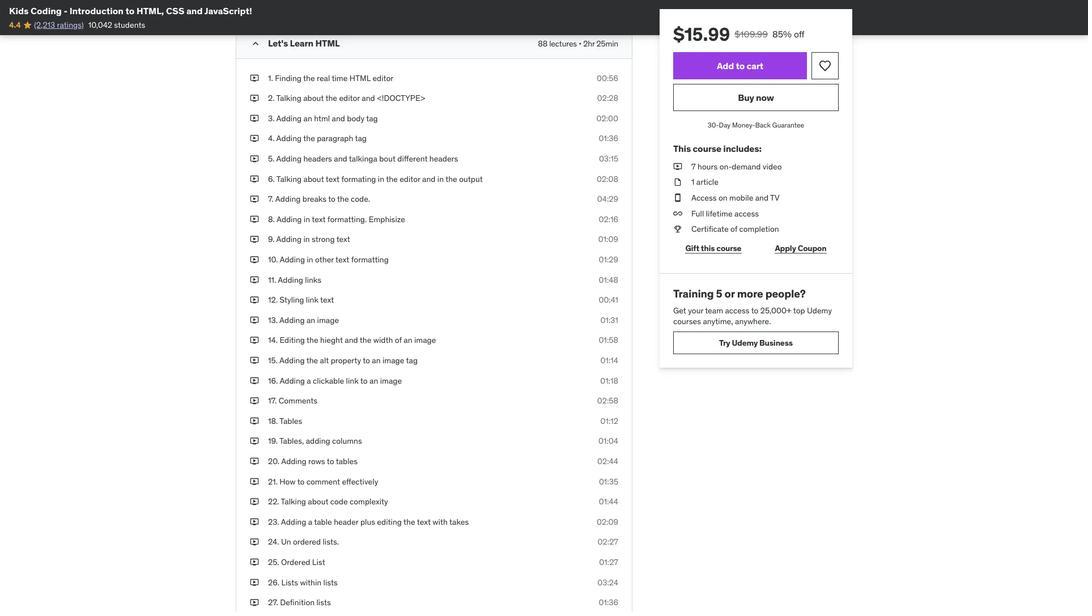 Task type: locate. For each thing, give the bounding box(es) containing it.
1 horizontal spatial editor
[[373, 73, 394, 83]]

adding right 23.
[[281, 517, 306, 527]]

training
[[673, 287, 714, 300]]

tv
[[770, 193, 780, 203]]

24. un ordered lists.
[[268, 537, 339, 547]]

01:36 down 03:24
[[599, 597, 618, 608]]

adding right 8.
[[277, 214, 302, 224]]

26. lists within lists
[[268, 577, 338, 587]]

1 vertical spatial about
[[304, 174, 324, 184]]

access down the 'or'
[[725, 305, 750, 315]]

6. talking about text formating in the editor and in the output
[[268, 174, 483, 184]]

gift
[[686, 243, 699, 253]]

in left "strong"
[[304, 234, 310, 244]]

00:56
[[597, 73, 618, 83]]

alt
[[320, 355, 329, 365]]

11. adding links
[[268, 275, 321, 285]]

xsmall image left "access"
[[673, 192, 682, 203]]

editor up body
[[339, 93, 360, 103]]

-
[[64, 5, 68, 16]]

adding right 7.
[[275, 194, 301, 204]]

and right css
[[186, 5, 203, 16]]

12. styling link text
[[268, 295, 334, 305]]

25.
[[268, 557, 279, 567]]

xsmall image left 8.
[[250, 214, 259, 225]]

guarantee
[[773, 120, 804, 129]]

2 vertical spatial editor
[[400, 174, 420, 184]]

to inside button
[[736, 60, 745, 71]]

the right editing
[[404, 517, 415, 527]]

2 vertical spatial tag
[[406, 355, 418, 365]]

0 horizontal spatial udemy
[[732, 338, 758, 348]]

1 vertical spatial course
[[717, 243, 742, 253]]

adding for 8.
[[277, 214, 302, 224]]

xsmall image left 22.
[[250, 496, 259, 507]]

xsmall image left 3.
[[250, 113, 259, 124]]

1 vertical spatial link
[[346, 375, 359, 386]]

xsmall image for 6. talking about text formating in the editor and in the output
[[250, 173, 259, 184]]

xsmall image left 7.
[[250, 194, 259, 205]]

1 horizontal spatial html
[[350, 73, 371, 83]]

lists right within
[[323, 577, 338, 587]]

0 horizontal spatial editor
[[339, 93, 360, 103]]

ordered
[[293, 537, 321, 547]]

buy
[[738, 91, 754, 103]]

adding right 13.
[[279, 315, 305, 325]]

0 vertical spatial about
[[303, 93, 324, 103]]

27. definition lists
[[268, 597, 331, 608]]

how
[[280, 476, 296, 487]]

1 vertical spatial udemy
[[732, 338, 758, 348]]

in up 9. adding in strong text
[[304, 214, 310, 224]]

demand
[[732, 161, 761, 171]]

4. adding the paragraph tag
[[268, 133, 367, 144]]

1 horizontal spatial link
[[346, 375, 359, 386]]

xsmall image for 11. adding links
[[250, 274, 259, 285]]

about for code
[[308, 496, 328, 507]]

adding right 3.
[[276, 113, 302, 123]]

0 vertical spatial editor
[[373, 73, 394, 83]]

width
[[373, 335, 393, 345]]

to up anywhere.
[[751, 305, 759, 315]]

xsmall image left 7
[[673, 161, 682, 172]]

14.
[[268, 335, 278, 345]]

of right the width
[[395, 335, 402, 345]]

editor up <!doctype>
[[373, 73, 394, 83]]

adding for 3.
[[276, 113, 302, 123]]

0 vertical spatial 01:36
[[599, 133, 618, 144]]

1 01:36 from the top
[[599, 133, 618, 144]]

xsmall image for 5. adding headers and talkinga bout different headers
[[250, 153, 259, 164]]

xsmall image left 13.
[[250, 315, 259, 326]]

adding
[[276, 113, 302, 123], [276, 133, 302, 144], [276, 153, 302, 164], [275, 194, 301, 204], [277, 214, 302, 224], [276, 234, 302, 244], [280, 254, 305, 265], [278, 275, 303, 285], [279, 315, 305, 325], [279, 355, 305, 365], [280, 375, 305, 386], [281, 456, 307, 466], [281, 517, 306, 527]]

5. adding headers and talkinga bout different headers
[[268, 153, 458, 164]]

01:29
[[599, 254, 618, 265]]

6.
[[268, 174, 275, 184]]

15. adding the alt property to an image tag
[[268, 355, 418, 365]]

adding right 4.
[[276, 133, 302, 144]]

xsmall image for 16. adding a clickable link to an image
[[250, 375, 259, 386]]

access
[[735, 208, 759, 218], [725, 305, 750, 315]]

5.
[[268, 153, 275, 164]]

apply
[[775, 243, 796, 253]]

xsmall image left 17.
[[250, 395, 259, 406]]

xsmall image for 8. adding in text formatting. emphisize
[[250, 214, 259, 225]]

xsmall image for 24. un ordered lists.
[[250, 537, 259, 548]]

xsmall image left '2.'
[[250, 93, 259, 104]]

02:16
[[599, 214, 618, 224]]

adding for 4.
[[276, 133, 302, 144]]

0 vertical spatial a
[[307, 375, 311, 386]]

talking right '6.'
[[277, 174, 302, 184]]

html right learn
[[315, 37, 340, 49]]

2 headers from the left
[[430, 153, 458, 164]]

cart
[[747, 60, 764, 71]]

•
[[579, 38, 582, 48]]

a
[[307, 375, 311, 386], [308, 517, 312, 527]]

kids
[[9, 5, 29, 16]]

xsmall image for 9. adding in strong text
[[250, 234, 259, 245]]

an down the width
[[372, 355, 381, 365]]

to right how
[[297, 476, 305, 487]]

and
[[186, 5, 203, 16], [362, 93, 375, 103], [332, 113, 345, 123], [334, 153, 347, 164], [422, 174, 436, 184], [755, 193, 769, 203], [345, 335, 358, 345]]

8. adding in text formatting. emphisize
[[268, 214, 405, 224]]

adding right 15.
[[279, 355, 305, 365]]

85%
[[773, 28, 792, 40]]

the left real
[[303, 73, 315, 83]]

xsmall image left '5.'
[[250, 153, 259, 164]]

in for 10. adding in other text formatting
[[307, 254, 313, 265]]

lists
[[323, 577, 338, 587], [317, 597, 331, 608]]

breaks
[[303, 194, 327, 204]]

xsmall image for 13. adding an image
[[250, 315, 259, 326]]

1 vertical spatial access
[[725, 305, 750, 315]]

xsmall image
[[250, 93, 259, 104], [250, 153, 259, 164], [250, 173, 259, 184], [673, 177, 682, 188], [673, 192, 682, 203], [673, 208, 682, 219], [250, 214, 259, 225], [673, 224, 682, 235], [250, 234, 259, 245], [250, 274, 259, 285], [250, 294, 259, 306], [250, 315, 259, 326], [250, 375, 259, 386], [250, 395, 259, 406], [250, 416, 259, 427], [250, 436, 259, 447], [250, 537, 259, 548]]

xsmall image left 14.
[[250, 335, 259, 346]]

gift this course
[[686, 243, 742, 253]]

text right "strong"
[[336, 234, 350, 244]]

adding right '5.'
[[276, 153, 302, 164]]

0 horizontal spatial html
[[315, 37, 340, 49]]

1 vertical spatial of
[[395, 335, 402, 345]]

header
[[334, 517, 359, 527]]

xsmall image left '21.' at left
[[250, 476, 259, 487]]

xsmall image for 25. ordered list
[[250, 557, 259, 568]]

html right time
[[350, 73, 371, 83]]

25,000+
[[761, 305, 792, 315]]

adding right 16.
[[280, 375, 305, 386]]

1 headers from the left
[[304, 153, 332, 164]]

01:27
[[599, 557, 618, 567]]

xsmall image left 15.
[[250, 355, 259, 366]]

headers down "4. adding the paragraph tag"
[[304, 153, 332, 164]]

xsmall image left 27.
[[250, 597, 259, 608]]

$109.99
[[735, 28, 768, 40]]

this
[[673, 143, 691, 154]]

to left cart in the right top of the page
[[736, 60, 745, 71]]

adding right 20.
[[281, 456, 307, 466]]

4.
[[268, 133, 275, 144]]

talking right '2.'
[[276, 93, 301, 103]]

xsmall image left 11.
[[250, 274, 259, 285]]

xsmall image left 23.
[[250, 516, 259, 527]]

0 vertical spatial link
[[306, 295, 319, 305]]

0 horizontal spatial link
[[306, 295, 319, 305]]

0 vertical spatial html
[[315, 37, 340, 49]]

xsmall image left the 18.
[[250, 416, 259, 427]]

xsmall image for 2. talking about the editor and <!doctype>
[[250, 93, 259, 104]]

to right property
[[363, 355, 370, 365]]

of down full lifetime access at the right
[[731, 224, 738, 234]]

talking right 22.
[[281, 496, 306, 507]]

88
[[538, 38, 548, 48]]

xsmall image
[[250, 4, 259, 15], [250, 73, 259, 84], [250, 113, 259, 124], [250, 133, 259, 144], [673, 161, 682, 172], [250, 194, 259, 205], [250, 254, 259, 265], [250, 335, 259, 346], [250, 355, 259, 366], [250, 456, 259, 467], [250, 476, 259, 487], [250, 496, 259, 507], [250, 516, 259, 527], [250, 557, 259, 568], [250, 577, 259, 588], [250, 597, 259, 608]]

0 vertical spatial talking
[[276, 93, 301, 103]]

link down property
[[346, 375, 359, 386]]

try
[[719, 338, 730, 348]]

text down links
[[320, 295, 334, 305]]

in left other
[[307, 254, 313, 265]]

1 horizontal spatial udemy
[[807, 305, 832, 315]]

8.
[[268, 214, 275, 224]]

01:04
[[599, 436, 618, 446]]

adding right 11.
[[278, 275, 303, 285]]

xsmall image left 20.
[[250, 456, 259, 467]]

2 vertical spatial talking
[[281, 496, 306, 507]]

0 vertical spatial udemy
[[807, 305, 832, 315]]

10,042
[[88, 20, 112, 30]]

25min
[[597, 38, 618, 48]]

xsmall image left 4.
[[250, 133, 259, 144]]

the left hieght
[[307, 335, 318, 345]]

about
[[303, 93, 324, 103], [304, 174, 324, 184], [308, 496, 328, 507]]

to down property
[[360, 375, 368, 386]]

course down certificate of completion
[[717, 243, 742, 253]]

on-
[[720, 161, 732, 171]]

mobile
[[730, 193, 754, 203]]

about up html
[[303, 93, 324, 103]]

02:00
[[597, 113, 618, 123]]

adding right 10.
[[280, 254, 305, 265]]

course up hours
[[693, 143, 722, 154]]

xsmall image left the 26.
[[250, 577, 259, 588]]

1 horizontal spatial of
[[731, 224, 738, 234]]

about for text
[[304, 174, 324, 184]]

a left the clickable
[[307, 375, 311, 386]]

completion
[[740, 224, 779, 234]]

1 vertical spatial talking
[[277, 174, 302, 184]]

01:09
[[598, 234, 618, 244]]

the left alt on the left bottom of the page
[[306, 355, 318, 365]]

paragraph
[[317, 133, 353, 144]]

formatting
[[351, 254, 389, 265]]

course
[[693, 143, 722, 154], [717, 243, 742, 253]]

within
[[300, 577, 322, 587]]

hieght
[[320, 335, 343, 345]]

an
[[304, 113, 312, 123], [307, 315, 315, 325], [404, 335, 412, 345], [372, 355, 381, 365], [370, 375, 378, 386]]

03:24
[[598, 577, 618, 587]]

in
[[378, 174, 384, 184], [438, 174, 444, 184], [304, 214, 310, 224], [304, 234, 310, 244], [307, 254, 313, 265]]

xsmall image left '6.'
[[250, 173, 259, 184]]

certificate of completion
[[692, 224, 779, 234]]

1 vertical spatial 01:36
[[599, 597, 618, 608]]

adding for 10.
[[280, 254, 305, 265]]

a left table on the bottom left of the page
[[308, 517, 312, 527]]

body
[[347, 113, 365, 123]]

xsmall image left 9.
[[250, 234, 259, 245]]

xsmall image left 10.
[[250, 254, 259, 265]]

udemy inside training 5 or more people? get your team access to 25,000+ top udemy courses anytime, anywhere.
[[807, 305, 832, 315]]

image
[[317, 315, 339, 325], [414, 335, 436, 345], [383, 355, 404, 365], [380, 375, 402, 386]]

0 vertical spatial tag
[[366, 113, 378, 123]]

headers right different
[[430, 153, 458, 164]]

0 horizontal spatial headers
[[304, 153, 332, 164]]

26.
[[268, 577, 279, 587]]

plus
[[360, 517, 375, 527]]

02:27
[[598, 537, 618, 547]]

code
[[330, 496, 348, 507]]

property
[[331, 355, 361, 365]]

xsmall image left 19.
[[250, 436, 259, 447]]

1 horizontal spatial headers
[[430, 153, 458, 164]]

2 vertical spatial about
[[308, 496, 328, 507]]

lists down within
[[317, 597, 331, 608]]

the
[[303, 73, 315, 83], [326, 93, 337, 103], [303, 133, 315, 144], [386, 174, 398, 184], [446, 174, 457, 184], [337, 194, 349, 204], [307, 335, 318, 345], [360, 335, 372, 345], [306, 355, 318, 365], [404, 517, 415, 527]]

rows
[[308, 456, 325, 466]]

includes:
[[723, 143, 762, 154]]

adding for 9.
[[276, 234, 302, 244]]

00:41
[[599, 295, 618, 305]]

11.
[[268, 275, 276, 285]]

7 hours on-demand video
[[692, 161, 782, 171]]

an down 12. styling link text
[[307, 315, 315, 325]]

xsmall image left 1.
[[250, 73, 259, 84]]

the left the width
[[360, 335, 372, 345]]

1 vertical spatial editor
[[339, 93, 360, 103]]

0 vertical spatial course
[[693, 143, 722, 154]]

coding
[[31, 5, 62, 16]]

1 vertical spatial a
[[308, 517, 312, 527]]

01:14
[[601, 355, 618, 365]]

students
[[114, 20, 145, 30]]

$15.99
[[673, 23, 730, 45]]



Task type: vqa. For each thing, say whether or not it's contained in the screenshot.


Task type: describe. For each thing, give the bounding box(es) containing it.
0 vertical spatial access
[[735, 208, 759, 218]]

1 vertical spatial lists
[[317, 597, 331, 608]]

links
[[305, 275, 321, 285]]

xsmall image for 4. adding the paragraph tag
[[250, 133, 259, 144]]

to up the students
[[126, 5, 135, 16]]

courses
[[673, 316, 701, 326]]

ordered
[[281, 557, 310, 567]]

formatting.
[[328, 214, 367, 224]]

21. how to comment effectively
[[268, 476, 378, 487]]

adding
[[306, 436, 330, 446]]

xsmall image for 7. adding breaks to the code.
[[250, 194, 259, 205]]

tables,
[[279, 436, 304, 446]]

talking for 2.
[[276, 93, 301, 103]]

in for 9. adding in strong text
[[304, 234, 310, 244]]

15.
[[268, 355, 278, 365]]

24.
[[268, 537, 279, 547]]

top
[[793, 305, 805, 315]]

10. adding in other text formatting
[[268, 254, 389, 265]]

xsmall image for 12. styling link text
[[250, 294, 259, 306]]

text right other
[[336, 254, 349, 265]]

to inside training 5 or more people? get your team access to 25,000+ top udemy courses anytime, anywhere.
[[751, 305, 759, 315]]

complexity
[[350, 496, 388, 507]]

talking for 22.
[[281, 496, 306, 507]]

xsmall image for 19. tables, adding columns
[[250, 436, 259, 447]]

xsmall image for 26. lists within lists
[[250, 577, 259, 588]]

people?
[[766, 287, 806, 300]]

this course includes:
[[673, 143, 762, 154]]

0 vertical spatial lists
[[323, 577, 338, 587]]

xsmall image for 20. adding rows to tables
[[250, 456, 259, 467]]

text left with
[[417, 517, 431, 527]]

14. editing the hieght and the width of an image
[[268, 335, 436, 345]]

finding
[[275, 73, 302, 83]]

xsmall image for 27. definition lists
[[250, 597, 259, 608]]

12.
[[268, 295, 278, 305]]

training 5 or more people? get your team access to 25,000+ top udemy courses anytime, anywhere.
[[673, 287, 832, 326]]

and up body
[[362, 93, 375, 103]]

small image
[[250, 38, 261, 49]]

learn
[[290, 37, 313, 49]]

introduction
[[70, 5, 124, 16]]

xsmall image for 14. editing the hieght and the width of an image
[[250, 335, 259, 346]]

css
[[166, 5, 184, 16]]

in for 8. adding in text formatting. emphisize
[[304, 214, 310, 224]]

$15.99 $109.99 85% off
[[673, 23, 805, 45]]

0 vertical spatial of
[[731, 224, 738, 234]]

the down html
[[303, 133, 315, 144]]

7. adding breaks to the code.
[[268, 194, 370, 204]]

an left html
[[304, 113, 312, 123]]

a for table
[[308, 517, 312, 527]]

2 01:36 from the top
[[599, 597, 618, 608]]

about for the
[[303, 93, 324, 103]]

0 horizontal spatial of
[[395, 335, 402, 345]]

02:08
[[597, 174, 618, 184]]

the down "1. finding the real time html editor"
[[326, 93, 337, 103]]

16.
[[268, 375, 278, 386]]

apply coupon button
[[763, 237, 839, 260]]

30-
[[708, 120, 719, 129]]

adding for 5.
[[276, 153, 302, 164]]

18. tables
[[268, 416, 302, 426]]

21.
[[268, 476, 278, 487]]

let's learn html
[[268, 37, 340, 49]]

clickable
[[313, 375, 344, 386]]

<!doctype>
[[377, 93, 425, 103]]

adding for 13.
[[279, 315, 305, 325]]

02:09
[[597, 517, 618, 527]]

xsmall image for 17. comments
[[250, 395, 259, 406]]

off
[[794, 28, 805, 40]]

ratings)
[[57, 20, 84, 30]]

real
[[317, 73, 330, 83]]

talking for 6.
[[277, 174, 302, 184]]

adding for 11.
[[278, 275, 303, 285]]

add to cart button
[[673, 52, 807, 79]]

9. adding in strong text
[[268, 234, 350, 244]]

gift this course link
[[673, 237, 754, 260]]

and right html
[[332, 113, 345, 123]]

19.
[[268, 436, 278, 446]]

try udemy business link
[[673, 332, 839, 354]]

1 vertical spatial tag
[[355, 133, 367, 144]]

course inside gift this course link
[[717, 243, 742, 253]]

xsmall image for 3. adding an html and body tag
[[250, 113, 259, 124]]

adding for 20.
[[281, 456, 307, 466]]

html,
[[137, 5, 164, 16]]

article
[[697, 177, 719, 187]]

xsmall image up small image
[[250, 4, 259, 15]]

team
[[705, 305, 723, 315]]

time
[[332, 73, 348, 83]]

xsmall image left 1
[[673, 177, 682, 188]]

an down 15. adding the alt property to an image tag
[[370, 375, 378, 386]]

business
[[760, 338, 793, 348]]

text down the 7. adding breaks to the code.
[[312, 214, 326, 224]]

adding for 7.
[[275, 194, 301, 204]]

1 vertical spatial html
[[350, 73, 371, 83]]

access inside training 5 or more people? get your team access to 25,000+ top udemy courses anytime, anywhere.
[[725, 305, 750, 315]]

xsmall image for 1. finding the real time html editor
[[250, 73, 259, 84]]

25. ordered list
[[268, 557, 325, 567]]

to right rows
[[327, 456, 334, 466]]

4.4
[[9, 20, 21, 30]]

adding for 23.
[[281, 517, 306, 527]]

a for clickable
[[307, 375, 311, 386]]

your
[[688, 305, 704, 315]]

editing
[[377, 517, 402, 527]]

to right breaks
[[328, 194, 336, 204]]

01:48
[[599, 275, 618, 285]]

and right hieght
[[345, 335, 358, 345]]

the left output on the left top of page
[[446, 174, 457, 184]]

and down different
[[422, 174, 436, 184]]

02:58
[[597, 396, 618, 406]]

01:31
[[601, 315, 618, 325]]

xsmall image for 18. tables
[[250, 416, 259, 427]]

in down bout at left top
[[378, 174, 384, 184]]

more
[[737, 287, 763, 300]]

adding for 16.
[[280, 375, 305, 386]]

10,042 students
[[88, 20, 145, 30]]

emphisize
[[369, 214, 405, 224]]

this
[[701, 243, 715, 253]]

2 horizontal spatial editor
[[400, 174, 420, 184]]

on
[[719, 193, 728, 203]]

xsmall image left the 'certificate'
[[673, 224, 682, 235]]

xsmall image left full
[[673, 208, 682, 219]]

styling
[[280, 295, 304, 305]]

23.
[[268, 517, 279, 527]]

xsmall image for 21. how to comment effectively
[[250, 476, 259, 487]]

text up the 7. adding breaks to the code.
[[326, 174, 340, 184]]

and down paragraph
[[334, 153, 347, 164]]

xsmall image for 10. adding in other text formatting
[[250, 254, 259, 265]]

money-
[[732, 120, 755, 129]]

20. adding rows to tables
[[268, 456, 358, 466]]

13.
[[268, 315, 278, 325]]

xsmall image for 22. talking about code complexity
[[250, 496, 259, 507]]

1.
[[268, 73, 273, 83]]

17.
[[268, 396, 277, 406]]

talkinga
[[349, 153, 377, 164]]

wishlist image
[[819, 59, 832, 73]]

output
[[459, 174, 483, 184]]

3. adding an html and body tag
[[268, 113, 378, 123]]

01:44
[[599, 496, 618, 507]]

adding for 15.
[[279, 355, 305, 365]]

xsmall image for 15. adding the alt property to an image tag
[[250, 355, 259, 366]]

code.
[[351, 194, 370, 204]]

an right the width
[[404, 335, 412, 345]]

22.
[[268, 496, 279, 507]]

9.
[[268, 234, 275, 244]]

and left tv
[[755, 193, 769, 203]]

02:44
[[598, 456, 618, 466]]

1 article
[[692, 177, 719, 187]]

buy now button
[[673, 84, 839, 111]]

un
[[281, 537, 291, 547]]

3.
[[268, 113, 275, 123]]

2.
[[268, 93, 275, 103]]

xsmall image for 23. adding a table header plus editing the text with takes
[[250, 516, 259, 527]]

in left output on the left top of page
[[438, 174, 444, 184]]

anytime,
[[703, 316, 733, 326]]

01:18
[[600, 375, 618, 386]]

the down bout at left top
[[386, 174, 398, 184]]

anywhere.
[[735, 316, 771, 326]]

03:15
[[599, 153, 618, 164]]

the left 'code.'
[[337, 194, 349, 204]]

lists
[[281, 577, 298, 587]]



